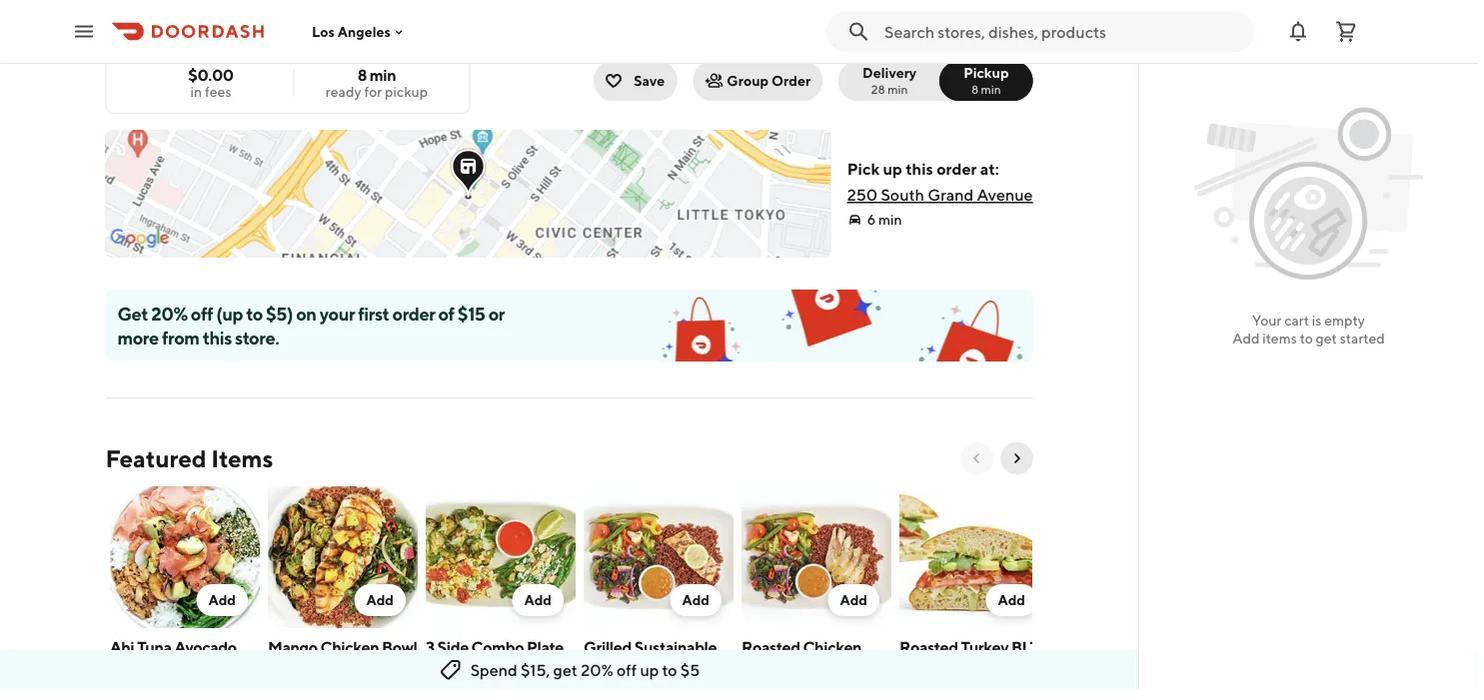 Task type: describe. For each thing, give the bounding box(es) containing it.
up inside pick up this order at: 250 south grand avenue
[[883, 159, 903, 178]]

south
[[881, 185, 925, 204]]

$15,
[[521, 661, 550, 680]]

order
[[772, 72, 811, 89]]

mango chicken bowl image
[[267, 487, 417, 629]]

grilled
[[583, 638, 631, 657]]

0 vertical spatial bowl
[[381, 638, 417, 657]]

items
[[211, 444, 273, 473]]

add button for grilled sustainable salmon plate
[[670, 585, 721, 617]]

delivery 28 min
[[863, 64, 917, 96]]

roasted for $13.99
[[899, 638, 958, 657]]

featured items
[[105, 444, 273, 473]]

pick
[[847, 159, 880, 178]]

ahi tuna avocado poke bowl
[[109, 638, 236, 679]]

$11.99
[[425, 664, 465, 681]]

your cart is empty add items to get started
[[1233, 312, 1385, 347]]

delivery
[[863, 64, 917, 81]]

pickup 8 min
[[964, 64, 1009, 96]]

group order button
[[693, 61, 823, 101]]

min inside delivery 28 min
[[888, 82, 908, 96]]

roasted chicken breast plate image
[[741, 487, 891, 629]]

&
[[153, 21, 162, 38]]

plate for breast
[[790, 660, 827, 679]]

add button for roasted chicken breast plate
[[828, 585, 879, 617]]

plate for combo
[[526, 638, 563, 657]]

$0.00
[[188, 65, 234, 84]]

pricing & fees button
[[105, 20, 215, 40]]

or
[[488, 303, 505, 324]]

$5
[[681, 661, 700, 680]]

is
[[1312, 312, 1322, 329]]

1 vertical spatial 20%
[[581, 661, 614, 680]]

los
[[312, 23, 335, 40]]

pricing
[[105, 21, 150, 38]]

bowl inside ahi tuna avocado poke bowl
[[148, 660, 184, 679]]

add for roasted turkey blta
[[998, 592, 1025, 609]]

get inside your cart is empty add items to get started
[[1316, 330, 1337, 347]]

combo
[[471, 638, 524, 657]]

ahi
[[109, 638, 134, 657]]

angeles
[[338, 23, 391, 40]]

avocado
[[174, 638, 236, 657]]

add for grilled sustainable salmon plate
[[682, 592, 709, 609]]

powered by google image
[[110, 229, 169, 249]]

250
[[847, 185, 878, 204]]

mango
[[267, 638, 317, 657]]

to for your cart is empty add items to get started
[[1300, 330, 1313, 347]]

min right 6
[[879, 211, 902, 228]]

$5)
[[266, 303, 293, 324]]

breast
[[741, 660, 787, 679]]

from
[[162, 327, 199, 348]]

6 add button from the left
[[986, 585, 1037, 617]]

3 add button from the left
[[512, 585, 563, 617]]

plate for salmon
[[639, 660, 676, 679]]

order inside pick up this order at: 250 south grand avenue
[[937, 159, 977, 178]]

roasted for plate
[[741, 638, 800, 657]]

pickup
[[964, 64, 1009, 81]]

3
[[425, 638, 434, 657]]

sustainable
[[634, 638, 716, 657]]

for
[[364, 83, 382, 100]]

blta
[[1011, 638, 1049, 657]]

cart
[[1285, 312, 1310, 329]]

6 min
[[867, 211, 902, 228]]

8 min ready for pickup
[[326, 65, 428, 100]]

spend
[[470, 661, 518, 680]]

add for 3 side combo plate
[[524, 592, 551, 609]]

order inside 'get 20% off (up to $5) on your first order of $15 or more from this store.'
[[392, 303, 435, 324]]

store.
[[235, 327, 279, 348]]

(up
[[216, 303, 243, 324]]

250 south grand avenue link
[[847, 185, 1033, 204]]

pricing & fees
[[105, 21, 195, 38]]

pick up this order at: 250 south grand avenue
[[847, 159, 1033, 204]]

tuna
[[137, 638, 171, 657]]



Task type: vqa. For each thing, say whether or not it's contained in the screenshot.
at:
yes



Task type: locate. For each thing, give the bounding box(es) containing it.
1 horizontal spatial 8
[[972, 82, 979, 96]]

1 vertical spatial get
[[553, 661, 578, 680]]

chicken right the 'mango'
[[320, 638, 379, 657]]

get 20% off (up to $5) on your first order of $15 or more from this store.
[[117, 303, 505, 348]]

bowl
[[381, 638, 417, 657], [148, 660, 184, 679]]

add button up combo at the bottom left of page
[[512, 585, 563, 617]]

2 vertical spatial to
[[662, 661, 677, 680]]

1 vertical spatial up
[[640, 661, 659, 680]]

add button up blta
[[986, 585, 1037, 617]]

roasted turkey blta $13.99
[[899, 638, 1049, 681]]

8 down pickup
[[972, 82, 979, 96]]

fees
[[205, 83, 231, 100]]

at:
[[980, 159, 999, 178]]

group
[[727, 72, 769, 89]]

to
[[246, 303, 263, 324], [1300, 330, 1313, 347], [662, 661, 677, 680]]

roasted inside roasted chicken breast plate
[[741, 638, 800, 657]]

0 vertical spatial this
[[906, 159, 934, 178]]

los angeles button
[[312, 23, 407, 40]]

min inside pickup 8 min
[[981, 82, 1001, 96]]

add button up sustainable
[[670, 585, 721, 617]]

of
[[438, 303, 455, 324]]

salmon
[[583, 660, 636, 679]]

chicken
[[320, 638, 379, 657], [803, 638, 861, 657]]

this up south at top right
[[906, 159, 934, 178]]

first
[[358, 303, 389, 324]]

2 add button from the left
[[354, 585, 405, 617]]

1 vertical spatial bowl
[[148, 660, 184, 679]]

add down the your
[[1233, 330, 1260, 347]]

1 horizontal spatial order
[[937, 159, 977, 178]]

4 add button from the left
[[670, 585, 721, 617]]

6
[[867, 211, 876, 228]]

bowl down tuna
[[148, 660, 184, 679]]

chicken for roasted
[[803, 638, 861, 657]]

min right ready
[[370, 65, 396, 84]]

up down sustainable
[[640, 661, 659, 680]]

add up blta
[[998, 592, 1025, 609]]

pickup
[[385, 83, 428, 100]]

save button
[[594, 61, 677, 101]]

off
[[191, 303, 213, 324], [617, 661, 637, 680]]

empty
[[1325, 312, 1365, 329]]

0 items, open order cart image
[[1335, 19, 1359, 43]]

8
[[358, 65, 367, 84], [972, 82, 979, 96]]

next button of carousel image
[[1009, 451, 1025, 467]]

add for mango chicken bowl
[[366, 592, 393, 609]]

plate right breast
[[790, 660, 827, 679]]

$15
[[458, 303, 485, 324]]

roasted turkey blta image
[[899, 487, 1049, 629]]

0 horizontal spatial up
[[640, 661, 659, 680]]

1 horizontal spatial to
[[662, 661, 677, 680]]

1 add button from the left
[[196, 585, 247, 617]]

off down grilled
[[617, 661, 637, 680]]

min
[[370, 65, 396, 84], [888, 82, 908, 96], [981, 82, 1001, 96], [879, 211, 902, 228]]

get
[[1316, 330, 1337, 347], [553, 661, 578, 680]]

2 horizontal spatial plate
[[790, 660, 827, 679]]

roasted inside roasted turkey blta $13.99
[[899, 638, 958, 657]]

1 horizontal spatial plate
[[639, 660, 676, 679]]

mango chicken bowl
[[267, 638, 417, 657]]

poke
[[109, 660, 145, 679]]

0 horizontal spatial off
[[191, 303, 213, 324]]

up up south at top right
[[883, 159, 903, 178]]

1 vertical spatial to
[[1300, 330, 1313, 347]]

20% inside 'get 20% off (up to $5) on your first order of $15 or more from this store.'
[[151, 303, 188, 324]]

min inside 8 min ready for pickup
[[370, 65, 396, 84]]

2 chicken from the left
[[803, 638, 861, 657]]

8 inside 8 min ready for pickup
[[358, 65, 367, 84]]

2 roasted from the left
[[899, 638, 958, 657]]

roasted up breast
[[741, 638, 800, 657]]

0 vertical spatial off
[[191, 303, 213, 324]]

8 down angeles
[[358, 65, 367, 84]]

get right $15,
[[553, 661, 578, 680]]

plate inside roasted chicken breast plate
[[790, 660, 827, 679]]

order methods option group
[[839, 61, 1033, 101]]

featured
[[105, 444, 206, 473]]

avenue
[[977, 185, 1033, 204]]

1 horizontal spatial roasted
[[899, 638, 958, 657]]

chicken down roasted chicken breast plate image at bottom right
[[803, 638, 861, 657]]

add up $15,
[[524, 592, 551, 609]]

1 vertical spatial order
[[392, 303, 435, 324]]

add
[[1233, 330, 1260, 347], [208, 592, 235, 609], [366, 592, 393, 609], [524, 592, 551, 609], [682, 592, 709, 609], [840, 592, 867, 609], [998, 592, 1025, 609]]

grilled sustainable salmon plate
[[583, 638, 716, 679]]

0 vertical spatial order
[[937, 159, 977, 178]]

turkey
[[961, 638, 1008, 657]]

1 horizontal spatial 20%
[[581, 661, 614, 680]]

0 horizontal spatial order
[[392, 303, 435, 324]]

None radio
[[839, 61, 953, 101], [940, 61, 1033, 101], [839, 61, 953, 101], [940, 61, 1033, 101]]

1 horizontal spatial off
[[617, 661, 637, 680]]

los angeles
[[312, 23, 391, 40]]

0 horizontal spatial get
[[553, 661, 578, 680]]

map region
[[72, 0, 839, 462]]

2 horizontal spatial to
[[1300, 330, 1313, 347]]

ready
[[326, 83, 361, 100]]

add up mango chicken bowl
[[366, 592, 393, 609]]

0 vertical spatial up
[[883, 159, 903, 178]]

plate inside grilled sustainable salmon plate
[[639, 660, 676, 679]]

5 add button from the left
[[828, 585, 879, 617]]

1 horizontal spatial up
[[883, 159, 903, 178]]

3 side combo plate image
[[425, 487, 575, 629]]

add button
[[196, 585, 247, 617], [354, 585, 405, 617], [512, 585, 563, 617], [670, 585, 721, 617], [828, 585, 879, 617], [986, 585, 1037, 617]]

this inside pick up this order at: 250 south grand avenue
[[906, 159, 934, 178]]

0 horizontal spatial roasted
[[741, 638, 800, 657]]

0 horizontal spatial chicken
[[320, 638, 379, 657]]

to up store.
[[246, 303, 263, 324]]

add up roasted chicken breast plate at bottom right
[[840, 592, 867, 609]]

save
[[634, 72, 665, 89]]

order
[[937, 159, 977, 178], [392, 303, 435, 324]]

add button up roasted chicken breast plate at bottom right
[[828, 585, 879, 617]]

$13.99
[[899, 664, 941, 681]]

notification bell image
[[1287, 19, 1311, 43]]

1 roasted from the left
[[741, 638, 800, 657]]

min down delivery
[[888, 82, 908, 96]]

min down pickup
[[981, 82, 1001, 96]]

add inside your cart is empty add items to get started
[[1233, 330, 1260, 347]]

side
[[437, 638, 468, 657]]

1 horizontal spatial this
[[906, 159, 934, 178]]

$0.00 in fees
[[188, 65, 234, 100]]

8 inside pickup 8 min
[[972, 82, 979, 96]]

group order
[[727, 72, 811, 89]]

started
[[1340, 330, 1385, 347]]

add for roasted chicken breast plate
[[840, 592, 867, 609]]

featured items heading
[[105, 443, 273, 475]]

0 horizontal spatial plate
[[526, 638, 563, 657]]

fees
[[165, 21, 195, 38]]

grilled sustainable salmon plate image
[[583, 487, 733, 629]]

in
[[190, 83, 202, 100]]

0 horizontal spatial bowl
[[148, 660, 184, 679]]

0 horizontal spatial 20%
[[151, 303, 188, 324]]

3 side combo plate $11.99
[[425, 638, 563, 681]]

1 horizontal spatial chicken
[[803, 638, 861, 657]]

1 vertical spatial this
[[203, 327, 232, 348]]

to inside your cart is empty add items to get started
[[1300, 330, 1313, 347]]

to down cart
[[1300, 330, 1313, 347]]

add button up mango chicken bowl
[[354, 585, 405, 617]]

to left the $5
[[662, 661, 677, 680]]

add up sustainable
[[682, 592, 709, 609]]

this
[[906, 159, 934, 178], [203, 327, 232, 348]]

get
[[117, 303, 148, 324]]

this down (up
[[203, 327, 232, 348]]

add button up avocado
[[196, 585, 247, 617]]

1 horizontal spatial get
[[1316, 330, 1337, 347]]

plate inside the 3 side combo plate $11.99
[[526, 638, 563, 657]]

open menu image
[[72, 19, 96, 43]]

to inside 'get 20% off (up to $5) on your first order of $15 or more from this store.'
[[246, 303, 263, 324]]

0 vertical spatial get
[[1316, 330, 1337, 347]]

0 horizontal spatial 8
[[358, 65, 367, 84]]

add for ahi tuna avocado poke bowl
[[208, 592, 235, 609]]

20% down grilled
[[581, 661, 614, 680]]

plate
[[526, 638, 563, 657], [639, 660, 676, 679], [790, 660, 827, 679]]

chicken for mango
[[320, 638, 379, 657]]

order left of
[[392, 303, 435, 324]]

plate up $15,
[[526, 638, 563, 657]]

0 horizontal spatial to
[[246, 303, 263, 324]]

to for spend $15, get 20% off up to $5
[[662, 661, 677, 680]]

get down is
[[1316, 330, 1337, 347]]

0 vertical spatial 20%
[[151, 303, 188, 324]]

1 vertical spatial off
[[617, 661, 637, 680]]

chicken inside roasted chicken breast plate
[[803, 638, 861, 657]]

up
[[883, 159, 903, 178], [640, 661, 659, 680]]

roasted chicken breast plate
[[741, 638, 861, 679]]

previous button of carousel image
[[969, 451, 985, 467]]

order up grand
[[937, 159, 977, 178]]

1 chicken from the left
[[320, 638, 379, 657]]

20% up from
[[151, 303, 188, 324]]

more
[[117, 327, 159, 348]]

on
[[296, 303, 316, 324]]

roasted
[[741, 638, 800, 657], [899, 638, 958, 657]]

1 horizontal spatial bowl
[[381, 638, 417, 657]]

your
[[320, 303, 355, 324]]

Store search: begin typing to search for stores available on DoorDash text field
[[885, 20, 1243, 42]]

add up avocado
[[208, 592, 235, 609]]

0 horizontal spatial this
[[203, 327, 232, 348]]

add button for mango chicken bowl
[[354, 585, 405, 617]]

0 vertical spatial to
[[246, 303, 263, 324]]

plate down sustainable
[[639, 660, 676, 679]]

off left (up
[[191, 303, 213, 324]]

spend $15, get 20% off up to $5
[[470, 661, 700, 680]]

bowl left 3
[[381, 638, 417, 657]]

roasted up $13.99
[[899, 638, 958, 657]]

off inside 'get 20% off (up to $5) on your first order of $15 or more from this store.'
[[191, 303, 213, 324]]

add button for ahi tuna avocado poke bowl
[[196, 585, 247, 617]]

items
[[1263, 330, 1297, 347]]

grand
[[928, 185, 974, 204]]

ahi tuna avocado poke bowl image
[[109, 487, 259, 629]]

this inside 'get 20% off (up to $5) on your first order of $15 or more from this store.'
[[203, 327, 232, 348]]

28
[[871, 82, 885, 96]]

your
[[1253, 312, 1282, 329]]



